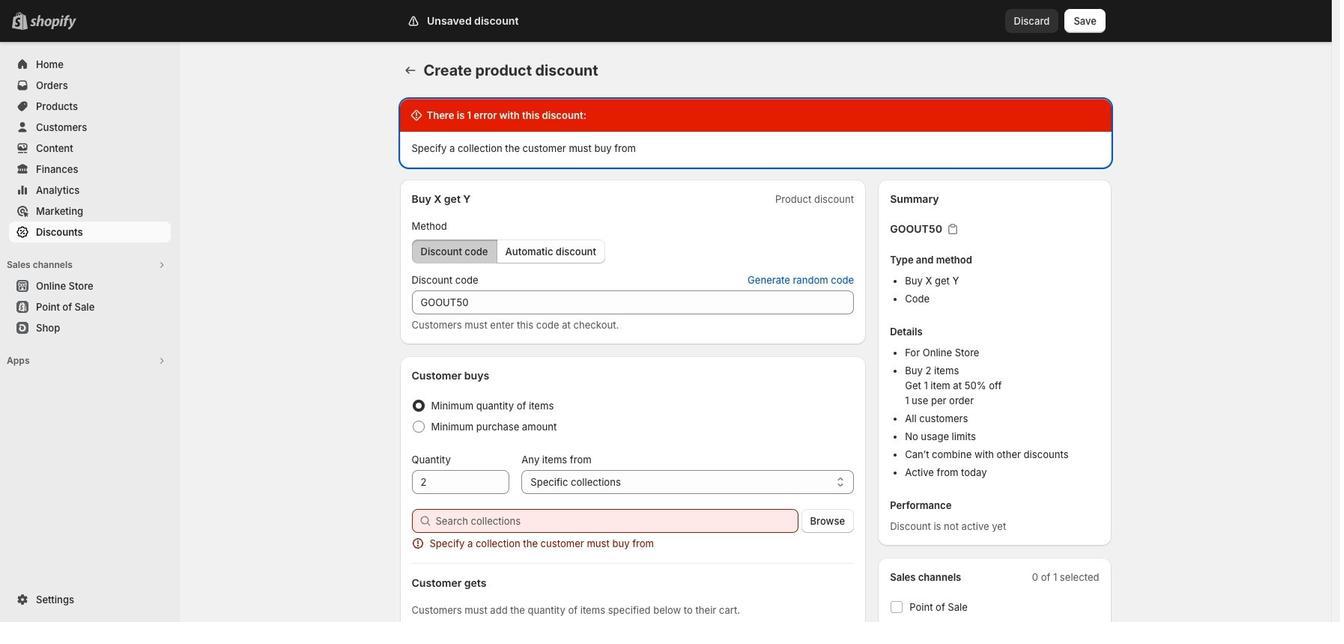 Task type: vqa. For each thing, say whether or not it's contained in the screenshot.
text box
yes



Task type: locate. For each thing, give the bounding box(es) containing it.
shopify image
[[30, 15, 76, 30]]

None text field
[[412, 291, 854, 315]]

None text field
[[412, 471, 510, 495]]



Task type: describe. For each thing, give the bounding box(es) containing it.
Search collections text field
[[436, 510, 799, 534]]



